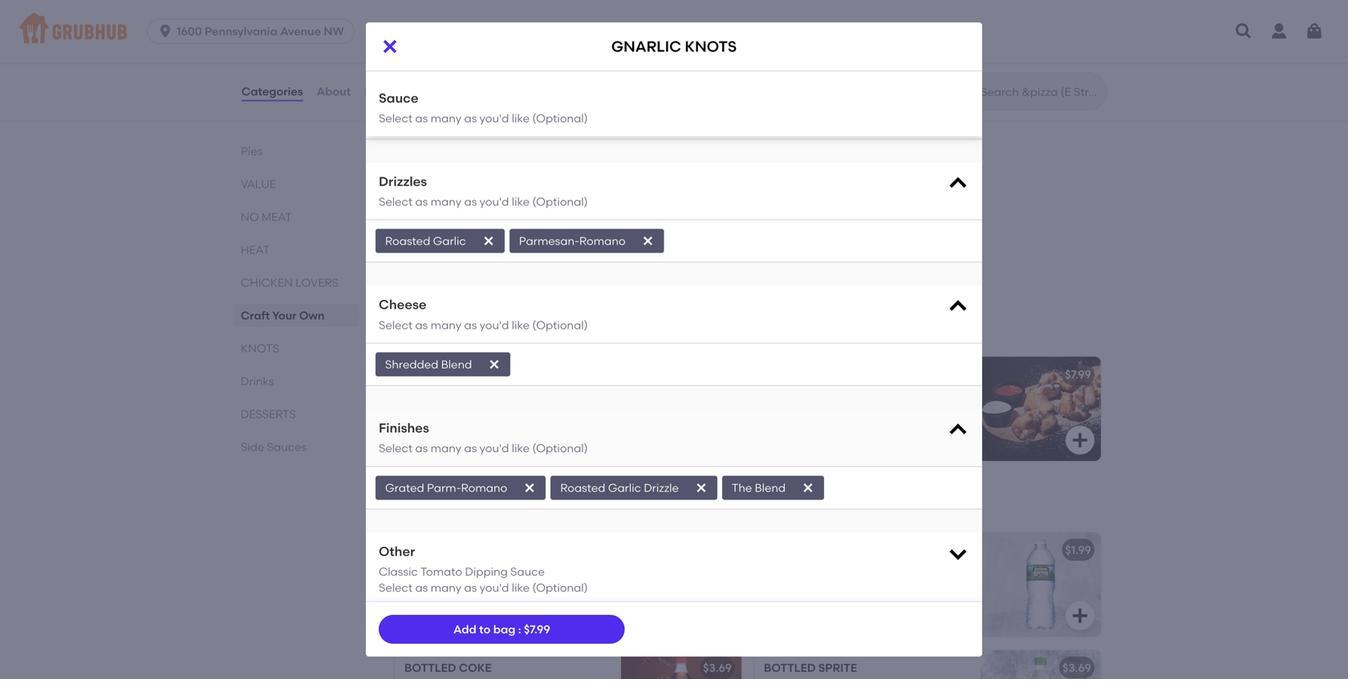 Task type: describe. For each thing, give the bounding box(es) containing it.
add
[[454, 623, 477, 637]]

1600 pennsylvania avenue nw button
[[147, 18, 361, 44]]

classic
[[379, 565, 418, 579]]

like inside other classic tomato dipping sauce select as many as you'd like (optional)
[[512, 582, 530, 595]]

$1.99
[[1066, 544, 1092, 557]]

lovers
[[296, 276, 339, 290]]

1600
[[177, 24, 202, 38]]

craft for craft your own pizza
[[405, 193, 443, 207]]

parm romano sauce
[[385, 111, 501, 125]]

by
[[511, 216, 525, 229]]

svg image for other
[[947, 543, 970, 565]]

knots down cheese
[[392, 320, 453, 340]]

:
[[518, 623, 521, 637]]

you'd for parm romano sauce
[[480, 72, 509, 85]]

your for pizza
[[445, 193, 478, 207]]

1 vertical spatial craft
[[241, 309, 270, 323]]

select for shredded
[[379, 318, 413, 332]]

$1.99 button
[[755, 533, 1101, 637]]

many for blend
[[431, 318, 462, 332]]

own for by
[[479, 216, 508, 229]]

like for roasted garlic
[[512, 195, 530, 209]]

select for parm
[[379, 72, 413, 85]]

garlic for roasted garlic drizzle
[[608, 481, 641, 495]]

2 you'd from the top
[[480, 112, 509, 125]]

2 like from the top
[[512, 112, 530, 125]]

avenue
[[280, 24, 321, 38]]

or
[[493, 232, 510, 246]]

you'd inside other classic tomato dipping sauce select as many as you'd like (optional)
[[480, 582, 509, 595]]

shredded
[[385, 358, 439, 372]]

2 (optional) from the top
[[532, 112, 588, 125]]

bottled spring water image
[[981, 533, 1101, 637]]

0 horizontal spatial drinks
[[241, 375, 274, 389]]

finishes select as many as you'd like (optional)
[[379, 421, 588, 456]]

side
[[241, 441, 264, 454]]

0 vertical spatial craft
[[392, 145, 436, 165]]

many for romano
[[431, 72, 462, 85]]

bottled sprite image
[[981, 651, 1101, 680]]

chicken
[[241, 276, 293, 290]]

to
[[447, 232, 463, 246]]

smartwater 1l image
[[621, 533, 742, 637]]

1 vertical spatial drinks
[[392, 495, 445, 516]]

sauce up reviews
[[379, 50, 419, 66]]

sauce inside other classic tomato dipping sauce select as many as you'd like (optional)
[[511, 565, 545, 579]]

about button
[[316, 63, 352, 120]]

1 vertical spatial your
[[272, 309, 297, 323]]

knots inside button
[[448, 368, 487, 382]]

roasted for roasted garlic
[[385, 234, 430, 248]]

the
[[732, 481, 752, 495]]

no
[[241, 210, 259, 224]]

1600 pennsylvania avenue nw
[[177, 24, 344, 38]]

smartwater 1l
[[405, 544, 497, 557]]

finishes
[[379, 421, 429, 436]]

sauce up 'parm'
[[379, 90, 419, 106]]

(optional) for parm romano sauce
[[532, 72, 588, 85]]

grated parm-romano
[[385, 481, 507, 495]]

chicken lovers
[[241, 276, 339, 290]]

$13.99
[[695, 17, 728, 31]]

add to bag : $7.99
[[454, 623, 550, 637]]

knots down chicken
[[241, 342, 279, 356]]

Search &pizza (E Street) search field
[[979, 84, 1102, 100]]

$3.69 for bottled coke
[[703, 662, 732, 675]]

craft your own pizza
[[405, 193, 546, 207]]

craft your own by clicking below to add or remove toppings
[[405, 216, 584, 262]]

(optional) for grated parm-romano
[[532, 442, 588, 456]]

bird
[[441, 17, 468, 31]]

reviews
[[364, 85, 409, 98]]

romano for parmesan-
[[580, 234, 626, 248]]

other classic tomato dipping sauce select as many as you'd like (optional)
[[379, 544, 588, 595]]

$7.99 inside button
[[1065, 368, 1092, 382]]

add
[[466, 232, 491, 246]]

parm-
[[427, 481, 461, 495]]

grated
[[385, 481, 424, 495]]

vegan knots image
[[621, 357, 742, 462]]

reviews button
[[364, 63, 410, 120]]

no meat
[[241, 210, 292, 224]]

0 vertical spatial own
[[482, 145, 520, 165]]

heat
[[241, 243, 270, 257]]

categories
[[242, 85, 303, 98]]

garlic for roasted garlic
[[433, 234, 466, 248]]

$13.99 +
[[695, 17, 735, 31]]

select for grated
[[379, 442, 413, 456]]

$7.99 button
[[755, 357, 1101, 462]]

the blend
[[732, 481, 786, 495]]



Task type: vqa. For each thing, say whether or not it's contained in the screenshot.
St in the MAIN NAVIGATION 'navigation'
no



Task type: locate. For each thing, give the bounding box(es) containing it.
craft inside "craft your own by clicking below to add or remove toppings"
[[405, 216, 442, 229]]

cbr
[[764, 17, 788, 31]]

1 horizontal spatial your
[[440, 145, 478, 165]]

craft
[[405, 193, 443, 207], [405, 216, 442, 229]]

4 (optional) from the top
[[532, 318, 588, 332]]

craft up below on the top
[[405, 216, 442, 229]]

craft your own
[[392, 145, 520, 165], [241, 309, 325, 323]]

bottled coke image
[[621, 651, 742, 680]]

cbr button
[[755, 6, 1101, 111]]

cheese select as many as you'd like (optional)
[[379, 297, 588, 332]]

blend for shredded blend
[[441, 358, 472, 372]]

tomato
[[421, 565, 462, 579]]

1 horizontal spatial own
[[482, 145, 520, 165]]

+
[[728, 17, 735, 31]]

value
[[241, 177, 276, 191]]

1 horizontal spatial craft your own
[[392, 145, 520, 165]]

craft for craft your own by clicking below to add or remove toppings
[[405, 216, 442, 229]]

5 like from the top
[[512, 442, 530, 456]]

(optional) inside cheese select as many as you'd like (optional)
[[532, 318, 588, 332]]

many inside other classic tomato dipping sauce select as many as you'd like (optional)
[[431, 582, 462, 595]]

select down finishes
[[379, 442, 413, 456]]

your
[[440, 145, 478, 165], [272, 309, 297, 323]]

below
[[405, 232, 445, 246]]

dirty bird
[[405, 17, 468, 31]]

blend right the shredded
[[441, 358, 472, 372]]

1 many from the top
[[431, 72, 462, 85]]

$7.99
[[1065, 368, 1092, 382], [524, 623, 550, 637]]

drizzles select as many as you'd like (optional)
[[379, 174, 588, 209]]

you'd for grated parm-romano
[[480, 442, 509, 456]]

3 select from the top
[[379, 195, 413, 209]]

romano
[[417, 111, 464, 125], [580, 234, 626, 248], [461, 481, 507, 495]]

dirty
[[405, 17, 438, 31]]

dipping
[[465, 565, 508, 579]]

0 vertical spatial blend
[[441, 358, 472, 372]]

5 select from the top
[[379, 442, 413, 456]]

romano down clicking
[[580, 234, 626, 248]]

0 horizontal spatial bottled
[[405, 662, 456, 675]]

bottled for bottled sprite
[[764, 662, 816, 675]]

5 (optional) from the top
[[532, 442, 588, 456]]

1 horizontal spatial craft
[[392, 145, 436, 165]]

own up drizzles select as many as you'd like (optional)
[[482, 145, 520, 165]]

sprite
[[819, 662, 857, 675]]

select inside finishes select as many as you'd like (optional)
[[379, 442, 413, 456]]

about
[[317, 85, 351, 98]]

0 horizontal spatial roasted
[[385, 234, 430, 248]]

1 horizontal spatial $7.99
[[1065, 368, 1092, 382]]

gnarlic knots
[[612, 38, 737, 55]]

romano down finishes select as many as you'd like (optional)
[[461, 481, 507, 495]]

sauce
[[379, 50, 419, 66], [379, 90, 419, 106], [466, 111, 501, 125], [511, 565, 545, 579]]

(optional) inside drizzles select as many as you'd like (optional)
[[532, 195, 588, 209]]

own up the or on the top left
[[479, 216, 508, 229]]

blend for the blend
[[755, 481, 786, 495]]

5 you'd from the top
[[480, 442, 509, 456]]

0 vertical spatial your
[[440, 145, 478, 165]]

side sauces
[[241, 441, 307, 454]]

1 horizontal spatial roasted
[[560, 481, 606, 495]]

categories button
[[241, 63, 304, 120]]

to
[[479, 623, 491, 637]]

1 horizontal spatial drinks
[[392, 495, 445, 516]]

own down "lovers"
[[299, 309, 325, 323]]

0 vertical spatial roasted
[[385, 234, 430, 248]]

parm
[[385, 111, 415, 125]]

you'd up the vegan knots
[[480, 318, 509, 332]]

0 horizontal spatial blend
[[441, 358, 472, 372]]

craft your own pizza image
[[621, 182, 742, 287]]

like for shredded blend
[[512, 318, 530, 332]]

garlic up toppings
[[433, 234, 466, 248]]

own
[[482, 145, 520, 165], [299, 309, 325, 323]]

6 you'd from the top
[[480, 582, 509, 595]]

you'd inside finishes select as many as you'd like (optional)
[[480, 442, 509, 456]]

1 horizontal spatial garlic
[[608, 481, 641, 495]]

sauces
[[267, 441, 307, 454]]

2 craft from the top
[[405, 216, 442, 229]]

3 many from the top
[[431, 195, 462, 209]]

nw
[[324, 24, 344, 38]]

roasted garlic drizzle
[[560, 481, 679, 495]]

1 horizontal spatial $3.69
[[1063, 662, 1092, 675]]

svg image for cheese
[[947, 296, 970, 318]]

1 vertical spatial sauce select as many as you'd like (optional)
[[379, 90, 588, 125]]

parmesan-
[[519, 234, 580, 248]]

own for pizza
[[480, 193, 510, 207]]

smartwater 1l button
[[395, 533, 742, 637]]

like inside cheese select as many as you'd like (optional)
[[512, 318, 530, 332]]

select inside other classic tomato dipping sauce select as many as you'd like (optional)
[[379, 582, 413, 595]]

bottled coke
[[405, 662, 492, 675]]

1 craft from the top
[[405, 193, 443, 207]]

drinks up desserts
[[241, 375, 274, 389]]

1 sauce select as many as you'd like (optional) from the top
[[379, 50, 588, 85]]

0 vertical spatial romano
[[417, 111, 464, 125]]

select up 'parm'
[[379, 72, 413, 85]]

gnarlic knots image
[[981, 357, 1101, 462]]

3 like from the top
[[512, 195, 530, 209]]

you'd left pizza
[[480, 195, 509, 209]]

3 you'd from the top
[[480, 195, 509, 209]]

craft down drizzles
[[405, 193, 443, 207]]

0 vertical spatial your
[[445, 193, 478, 207]]

like for parm romano sauce
[[512, 72, 530, 85]]

you'd for roasted garlic
[[480, 195, 509, 209]]

craft up drizzles
[[392, 145, 436, 165]]

1 horizontal spatial bottled
[[764, 662, 816, 675]]

sauce right dipping
[[511, 565, 545, 579]]

own
[[480, 193, 510, 207], [479, 216, 508, 229]]

drinks down grated
[[392, 495, 445, 516]]

select
[[379, 72, 413, 85], [379, 112, 413, 125], [379, 195, 413, 209], [379, 318, 413, 332], [379, 442, 413, 456], [379, 582, 413, 595]]

pies
[[241, 144, 263, 158]]

blend
[[441, 358, 472, 372], [755, 481, 786, 495]]

many up shredded blend
[[431, 318, 462, 332]]

as
[[415, 72, 428, 85], [464, 72, 477, 85], [415, 112, 428, 125], [464, 112, 477, 125], [415, 195, 428, 209], [464, 195, 477, 209], [415, 318, 428, 332], [464, 318, 477, 332], [415, 442, 428, 456], [464, 442, 477, 456], [415, 582, 428, 595], [464, 582, 477, 595]]

2 bottled from the left
[[764, 662, 816, 675]]

1 vertical spatial roasted
[[560, 481, 606, 495]]

1 vertical spatial romano
[[580, 234, 626, 248]]

1l
[[486, 544, 497, 557]]

like inside drizzles select as many as you'd like (optional)
[[512, 195, 530, 209]]

knots right vegan at the bottom left
[[448, 368, 487, 382]]

toppings
[[405, 248, 462, 262]]

1 horizontal spatial blend
[[755, 481, 786, 495]]

0 horizontal spatial $7.99
[[524, 623, 550, 637]]

1 vertical spatial own
[[299, 309, 325, 323]]

bag
[[493, 623, 516, 637]]

4 you'd from the top
[[480, 318, 509, 332]]

0 horizontal spatial garlic
[[433, 234, 466, 248]]

0 vertical spatial craft your own
[[392, 145, 520, 165]]

craft down chicken
[[241, 309, 270, 323]]

4 select from the top
[[379, 318, 413, 332]]

roasted left drizzle
[[560, 481, 606, 495]]

1 select from the top
[[379, 72, 413, 85]]

craft your own down parm romano sauce
[[392, 145, 520, 165]]

vegan knots
[[405, 368, 487, 382]]

your down parm romano sauce
[[440, 145, 478, 165]]

garlic
[[433, 234, 466, 248], [608, 481, 641, 495]]

svg image inside 1600 pennsylvania avenue nw button
[[157, 23, 173, 39]]

your inside "craft your own by clicking below to add or remove toppings"
[[444, 216, 476, 229]]

your
[[445, 193, 478, 207], [444, 216, 476, 229]]

0 vertical spatial $7.99
[[1065, 368, 1092, 382]]

1 bottled from the left
[[405, 662, 456, 675]]

gnarlic
[[612, 38, 681, 55]]

cheese
[[379, 297, 427, 313]]

0 horizontal spatial your
[[272, 309, 297, 323]]

many inside drizzles select as many as you'd like (optional)
[[431, 195, 462, 209]]

like for grated parm-romano
[[512, 442, 530, 456]]

roasted up toppings
[[385, 234, 430, 248]]

craft
[[392, 145, 436, 165], [241, 309, 270, 323]]

you'd inside drizzles select as many as you'd like (optional)
[[480, 195, 509, 209]]

$3.69 for bottled sprite
[[1063, 662, 1092, 675]]

svg image for drizzles
[[947, 172, 970, 195]]

parmesan-romano
[[519, 234, 626, 248]]

select down cheese
[[379, 318, 413, 332]]

2 $3.69 from the left
[[1063, 662, 1092, 675]]

garlic left drizzle
[[608, 481, 641, 495]]

own left pizza
[[480, 193, 510, 207]]

other
[[379, 544, 415, 560]]

meat
[[262, 210, 292, 224]]

you'd down dipping
[[480, 582, 509, 595]]

bottled left coke
[[405, 662, 456, 675]]

5 many from the top
[[431, 442, 462, 456]]

vegan
[[405, 368, 445, 382]]

1 vertical spatial blend
[[755, 481, 786, 495]]

$3.69
[[703, 662, 732, 675], [1063, 662, 1092, 675]]

blend right the the
[[755, 481, 786, 495]]

desserts
[[241, 408, 296, 421]]

1 $3.69 from the left
[[703, 662, 732, 675]]

(optional) for shredded blend
[[532, 318, 588, 332]]

1 vertical spatial craft
[[405, 216, 442, 229]]

2 vertical spatial romano
[[461, 481, 507, 495]]

select down classic
[[379, 582, 413, 595]]

0 horizontal spatial $3.69
[[703, 662, 732, 675]]

you'd up parm romano sauce
[[480, 72, 509, 85]]

shredded blend
[[385, 358, 472, 372]]

you'd
[[480, 72, 509, 85], [480, 112, 509, 125], [480, 195, 509, 209], [480, 318, 509, 332], [480, 442, 509, 456], [480, 582, 509, 595]]

(optional)
[[532, 72, 588, 85], [532, 112, 588, 125], [532, 195, 588, 209], [532, 318, 588, 332], [532, 442, 588, 456], [532, 582, 588, 595]]

2 select from the top
[[379, 112, 413, 125]]

bottled left sprite at the bottom right of the page
[[764, 662, 816, 675]]

many for garlic
[[431, 195, 462, 209]]

4 like from the top
[[512, 318, 530, 332]]

many up parm romano sauce
[[431, 72, 462, 85]]

you'd up drizzles select as many as you'd like (optional)
[[480, 112, 509, 125]]

4 many from the top
[[431, 318, 462, 332]]

you'd for shredded blend
[[480, 318, 509, 332]]

select inside cheese select as many as you'd like (optional)
[[379, 318, 413, 332]]

0 horizontal spatial craft
[[241, 309, 270, 323]]

many down tomato
[[431, 582, 462, 595]]

select for roasted
[[379, 195, 413, 209]]

0 horizontal spatial own
[[299, 309, 325, 323]]

1 like from the top
[[512, 72, 530, 85]]

3 (optional) from the top
[[532, 195, 588, 209]]

select inside drizzles select as many as you'd like (optional)
[[379, 195, 413, 209]]

(optional) inside other classic tomato dipping sauce select as many as you'd like (optional)
[[532, 582, 588, 595]]

romano for parm
[[417, 111, 464, 125]]

0 horizontal spatial craft your own
[[241, 309, 325, 323]]

you'd inside cheese select as many as you'd like (optional)
[[480, 318, 509, 332]]

pennsylvania
[[205, 24, 278, 38]]

like inside finishes select as many as you'd like (optional)
[[512, 442, 530, 456]]

knots down $13.99
[[685, 38, 737, 55]]

smartwater
[[405, 544, 484, 557]]

6 select from the top
[[379, 582, 413, 595]]

bottled for bottled coke
[[405, 662, 456, 675]]

roasted garlic
[[385, 234, 466, 248]]

1 vertical spatial garlic
[[608, 481, 641, 495]]

svg image
[[947, 172, 970, 195], [947, 296, 970, 318], [1071, 431, 1090, 450], [947, 543, 970, 565], [1071, 607, 1090, 626]]

bottled
[[405, 662, 456, 675], [764, 662, 816, 675]]

2 many from the top
[[431, 112, 462, 125]]

you'd up grated parm-romano
[[480, 442, 509, 456]]

many inside finishes select as many as you'd like (optional)
[[431, 442, 462, 456]]

many up "to"
[[431, 195, 462, 209]]

craft your own down chicken lovers
[[241, 309, 325, 323]]

your down chicken lovers
[[272, 309, 297, 323]]

1 vertical spatial own
[[479, 216, 508, 229]]

0 vertical spatial garlic
[[433, 234, 466, 248]]

bottled sprite
[[764, 662, 857, 675]]

drizzles
[[379, 174, 427, 189]]

many up grated parm-romano
[[431, 442, 462, 456]]

vegan knots button
[[395, 357, 742, 462]]

roasted
[[385, 234, 430, 248], [560, 481, 606, 495]]

0 vertical spatial sauce select as many as you'd like (optional)
[[379, 50, 588, 85]]

select down reviews
[[379, 112, 413, 125]]

romano right 'parm'
[[417, 111, 464, 125]]

1 vertical spatial $7.99
[[524, 623, 550, 637]]

dirty bird image
[[621, 6, 742, 111]]

main navigation navigation
[[0, 0, 1349, 63]]

0 vertical spatial drinks
[[241, 375, 274, 389]]

0 vertical spatial craft
[[405, 193, 443, 207]]

sauce up drizzles select as many as you'd like (optional)
[[466, 111, 501, 125]]

1 (optional) from the top
[[532, 72, 588, 85]]

0 vertical spatial own
[[480, 193, 510, 207]]

many inside cheese select as many as you'd like (optional)
[[431, 318, 462, 332]]

roasted for roasted garlic drizzle
[[560, 481, 606, 495]]

cbr image
[[981, 6, 1101, 111]]

select down drizzles
[[379, 195, 413, 209]]

6 many from the top
[[431, 582, 462, 595]]

(optional) for roasted garlic
[[532, 195, 588, 209]]

pizza
[[513, 193, 546, 207]]

1 vertical spatial craft your own
[[241, 309, 325, 323]]

sauce select as many as you'd like (optional)
[[379, 50, 588, 85], [379, 90, 588, 125]]

svg image
[[1235, 22, 1254, 41], [1305, 22, 1324, 41], [157, 23, 173, 39], [380, 37, 400, 56], [1071, 80, 1090, 100], [517, 111, 529, 124], [482, 235, 495, 248], [642, 235, 655, 248], [711, 256, 730, 275], [488, 358, 501, 371], [947, 419, 970, 442], [524, 482, 536, 495], [695, 482, 708, 495], [802, 482, 815, 495]]

6 like from the top
[[512, 582, 530, 595]]

(optional) inside finishes select as many as you'd like (optional)
[[532, 442, 588, 456]]

1 vertical spatial your
[[444, 216, 476, 229]]

clicking
[[528, 216, 584, 229]]

remove
[[513, 232, 560, 246]]

6 (optional) from the top
[[532, 582, 588, 595]]

own inside "craft your own by clicking below to add or remove toppings"
[[479, 216, 508, 229]]

1 you'd from the top
[[480, 72, 509, 85]]

many
[[431, 72, 462, 85], [431, 112, 462, 125], [431, 195, 462, 209], [431, 318, 462, 332], [431, 442, 462, 456], [431, 582, 462, 595]]

2 sauce select as many as you'd like (optional) from the top
[[379, 90, 588, 125]]

your for by
[[444, 216, 476, 229]]

many for parm-
[[431, 442, 462, 456]]

many right 'parm'
[[431, 112, 462, 125]]

coke
[[459, 662, 492, 675]]

drizzle
[[644, 481, 679, 495]]



